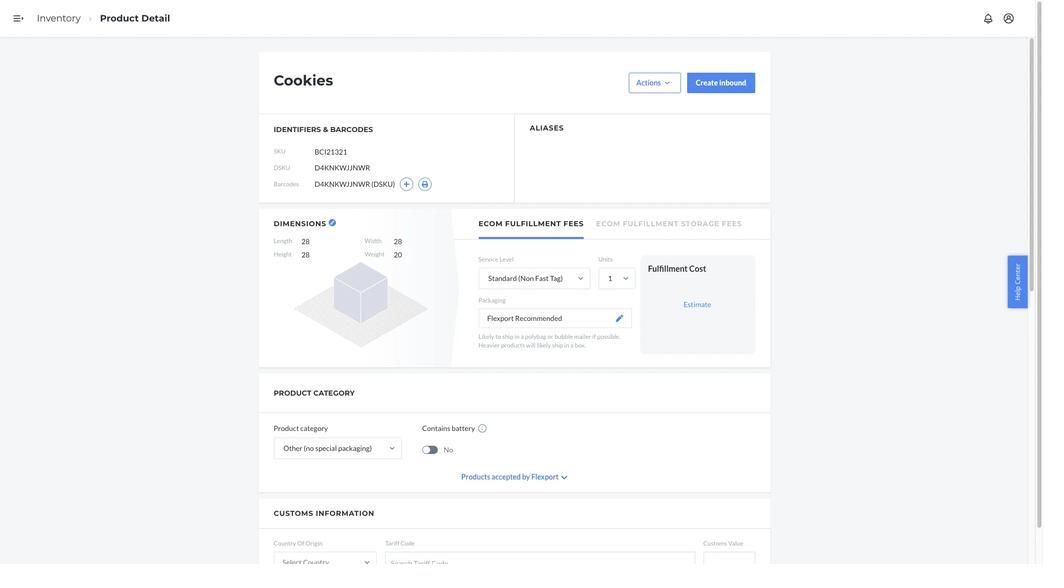 Task type: describe. For each thing, give the bounding box(es) containing it.
fulfillment for fees
[[505, 219, 561, 228]]

other
[[284, 444, 303, 453]]

detail
[[141, 13, 170, 24]]

help center button
[[1008, 256, 1028, 309]]

heavier
[[479, 342, 500, 350]]

product
[[274, 389, 312, 398]]

flexport inside button
[[487, 314, 514, 323]]

create inbound button
[[687, 73, 755, 93]]

actions
[[637, 78, 661, 87]]

accepted
[[492, 473, 521, 482]]

cost
[[690, 264, 706, 274]]

standard (non fast tag)
[[488, 274, 563, 283]]

open navigation image
[[12, 12, 25, 25]]

open notifications image
[[983, 12, 995, 25]]

likely to ship in a polybag or bubble mailer if possible. heavier products will likely ship in a box.
[[479, 333, 621, 350]]

bubble
[[555, 333, 573, 341]]

likely
[[479, 333, 494, 341]]

dsku
[[274, 164, 290, 172]]

service
[[479, 256, 498, 263]]

inventory link
[[37, 13, 81, 24]]

recommended
[[515, 314, 562, 323]]

width
[[365, 237, 382, 245]]

1 horizontal spatial a
[[571, 342, 574, 350]]

likely
[[537, 342, 551, 350]]

country of origin
[[274, 540, 323, 548]]

0 horizontal spatial in
[[515, 333, 520, 341]]

estimate
[[684, 300, 712, 309]]

of
[[297, 540, 304, 548]]

2 fees from the left
[[722, 219, 742, 228]]

breadcrumbs navigation
[[29, 3, 178, 33]]

country
[[274, 540, 296, 548]]

customs value
[[704, 540, 744, 548]]

barcodes
[[330, 125, 373, 134]]

customs information
[[274, 509, 375, 518]]

products
[[461, 473, 490, 482]]

fulfillment for storage
[[623, 219, 679, 228]]

storage
[[681, 219, 720, 228]]

ecom fulfillment fees tab
[[479, 209, 584, 239]]

(no
[[304, 444, 314, 453]]

to
[[496, 333, 501, 341]]

product for product detail
[[100, 13, 139, 24]]

units
[[599, 256, 613, 263]]

tariff
[[385, 540, 400, 548]]

category
[[300, 424, 328, 433]]

products
[[501, 342, 525, 350]]

by
[[522, 473, 530, 482]]

ecom for ecom fulfillment storage fees
[[596, 219, 621, 228]]

other (no special packaging)
[[284, 444, 372, 453]]

0 horizontal spatial ship
[[503, 333, 514, 341]]

packaging)
[[338, 444, 372, 453]]

tab list containing ecom fulfillment fees
[[454, 209, 771, 240]]

code
[[401, 540, 415, 548]]

battery
[[452, 424, 475, 433]]

customs for customs value
[[704, 540, 727, 548]]

flexport recommended
[[487, 314, 562, 323]]



Task type: locate. For each thing, give the bounding box(es) containing it.
ecom up service
[[479, 219, 503, 228]]

0 horizontal spatial product
[[100, 13, 139, 24]]

None text field
[[315, 142, 391, 161], [704, 552, 755, 565], [315, 142, 391, 161], [704, 552, 755, 565]]

polybag
[[525, 333, 546, 341]]

product left detail
[[100, 13, 139, 24]]

1 horizontal spatial flexport
[[532, 473, 559, 482]]

tag)
[[550, 274, 563, 283]]

1
[[608, 274, 612, 283]]

28 height
[[274, 237, 402, 258]]

help
[[1013, 286, 1023, 301]]

(non
[[518, 274, 534, 283]]

customs left the value
[[704, 540, 727, 548]]

pen image
[[616, 315, 623, 322]]

ship right to
[[503, 333, 514, 341]]

1 vertical spatial ship
[[552, 342, 563, 350]]

1 d4knkwjjnwr from the top
[[315, 163, 370, 172]]

category
[[314, 389, 355, 398]]

estimate link
[[684, 300, 712, 309]]

d4knkwjjnwr for d4knkwjjnwr (dsku)
[[315, 180, 370, 189]]

1 horizontal spatial fees
[[722, 219, 742, 228]]

ecom up units
[[596, 219, 621, 228]]

a left box.
[[571, 342, 574, 350]]

a up products
[[521, 333, 524, 341]]

ecom for ecom fulfillment fees
[[479, 219, 503, 228]]

0 horizontal spatial flexport
[[487, 314, 514, 323]]

create inbound
[[696, 78, 747, 87]]

ecom fulfillment storage fees tab
[[596, 209, 742, 237]]

&
[[323, 125, 328, 134]]

actions button
[[629, 73, 681, 93]]

28 down dimensions
[[302, 237, 310, 246]]

ship
[[503, 333, 514, 341], [552, 342, 563, 350]]

0 vertical spatial product
[[100, 13, 139, 24]]

inbound
[[720, 78, 747, 87]]

product detail
[[100, 13, 170, 24]]

identifiers & barcodes
[[274, 125, 373, 134]]

1 vertical spatial d4knkwjjnwr
[[315, 180, 370, 189]]

28 right height
[[302, 250, 310, 259]]

cookies
[[274, 72, 333, 89]]

1 horizontal spatial ecom
[[596, 219, 621, 228]]

product inside breadcrumbs navigation
[[100, 13, 139, 24]]

d4knkwjjnwr up pencil alt image
[[315, 180, 370, 189]]

product
[[100, 13, 139, 24], [274, 424, 299, 433]]

service level
[[479, 256, 514, 263]]

1 horizontal spatial in
[[565, 342, 570, 350]]

0 vertical spatial flexport
[[487, 314, 514, 323]]

information
[[316, 509, 375, 518]]

pencil alt image
[[331, 221, 335, 225]]

2 ecom from the left
[[596, 219, 621, 228]]

possible.
[[597, 333, 621, 341]]

0 horizontal spatial customs
[[274, 509, 314, 518]]

contains battery
[[422, 424, 475, 433]]

product detail link
[[100, 13, 170, 24]]

weight
[[365, 250, 385, 258]]

1 vertical spatial product
[[274, 424, 299, 433]]

fulfillment left cost
[[648, 264, 688, 274]]

1 horizontal spatial ship
[[552, 342, 563, 350]]

ecom fulfillment storage fees
[[596, 219, 742, 228]]

fulfillment up the level
[[505, 219, 561, 228]]

tab list
[[454, 209, 771, 240]]

barcodes
[[274, 181, 299, 188]]

or
[[548, 333, 554, 341]]

center
[[1013, 264, 1023, 285]]

0 vertical spatial a
[[521, 333, 524, 341]]

create
[[696, 78, 718, 87]]

plus image
[[404, 181, 410, 187]]

20
[[394, 250, 402, 259]]

fulfillment left storage
[[623, 219, 679, 228]]

product category
[[274, 389, 355, 398]]

1 vertical spatial a
[[571, 342, 574, 350]]

product up other
[[274, 424, 299, 433]]

fees
[[564, 219, 584, 228], [722, 219, 742, 228]]

sku
[[274, 148, 286, 155]]

products accepted by flexport
[[461, 473, 559, 482]]

flexport up to
[[487, 314, 514, 323]]

ship down the "bubble" on the bottom of page
[[552, 342, 563, 350]]

in up products
[[515, 333, 520, 341]]

1 fees from the left
[[564, 219, 584, 228]]

special
[[315, 444, 337, 453]]

flexport
[[487, 314, 514, 323], [532, 473, 559, 482]]

value
[[729, 540, 744, 548]]

customs for customs information
[[274, 509, 314, 518]]

fast
[[535, 274, 549, 283]]

customs up country of origin
[[274, 509, 314, 518]]

tariff code
[[385, 540, 415, 548]]

1 vertical spatial customs
[[704, 540, 727, 548]]

in
[[515, 333, 520, 341], [565, 342, 570, 350]]

28 up 20
[[394, 237, 402, 246]]

fulfillment
[[505, 219, 561, 228], [623, 219, 679, 228], [648, 264, 688, 274]]

open account menu image
[[1003, 12, 1015, 25]]

print image
[[422, 181, 429, 187]]

no
[[444, 445, 453, 454]]

ecom
[[479, 219, 503, 228], [596, 219, 621, 228]]

level
[[500, 256, 514, 263]]

d4knkwjjnwr (dsku)
[[315, 180, 395, 189]]

0 horizontal spatial ecom
[[479, 219, 503, 228]]

d4knkwjjnwr
[[315, 163, 370, 172], [315, 180, 370, 189]]

2 d4knkwjjnwr from the top
[[315, 180, 370, 189]]

chevron down image
[[561, 474, 568, 482]]

customs
[[274, 509, 314, 518], [704, 540, 727, 548]]

in down the "bubble" on the bottom of page
[[565, 342, 570, 350]]

flexport recommended button
[[479, 309, 632, 329]]

1 ecom from the left
[[479, 219, 503, 228]]

will
[[526, 342, 536, 350]]

height
[[274, 250, 292, 258]]

d4knkwjjnwr up d4knkwjjnwr (dsku)
[[315, 163, 370, 172]]

1 horizontal spatial product
[[274, 424, 299, 433]]

standard
[[488, 274, 517, 283]]

box.
[[575, 342, 586, 350]]

if
[[593, 333, 596, 341]]

length
[[274, 237, 292, 245]]

0 vertical spatial in
[[515, 333, 520, 341]]

d4knkwjjnwr for d4knkwjjnwr
[[315, 163, 370, 172]]

help center
[[1013, 264, 1023, 301]]

1 horizontal spatial customs
[[704, 540, 727, 548]]

28 inside 28 height
[[394, 237, 402, 246]]

origin
[[306, 540, 323, 548]]

0 vertical spatial ship
[[503, 333, 514, 341]]

28
[[302, 237, 310, 246], [394, 237, 402, 246], [302, 250, 310, 259]]

mailer
[[574, 333, 591, 341]]

ecom fulfillment fees
[[479, 219, 584, 228]]

aliases
[[530, 123, 564, 133]]

0 vertical spatial customs
[[274, 509, 314, 518]]

inventory
[[37, 13, 81, 24]]

product category
[[274, 424, 328, 433]]

packaging
[[479, 297, 506, 304]]

(dsku)
[[372, 180, 395, 189]]

contains
[[422, 424, 451, 433]]

product for product category
[[274, 424, 299, 433]]

0 horizontal spatial a
[[521, 333, 524, 341]]

fulfillment cost
[[648, 264, 706, 274]]

flexport right by at the right bottom of the page
[[532, 473, 559, 482]]

dimensions
[[274, 219, 326, 228]]

0 vertical spatial d4knkwjjnwr
[[315, 163, 370, 172]]

1 vertical spatial flexport
[[532, 473, 559, 482]]

0 horizontal spatial fees
[[564, 219, 584, 228]]

identifiers
[[274, 125, 321, 134]]

1 vertical spatial in
[[565, 342, 570, 350]]



Task type: vqa. For each thing, say whether or not it's contained in the screenshot.
"Clear"
no



